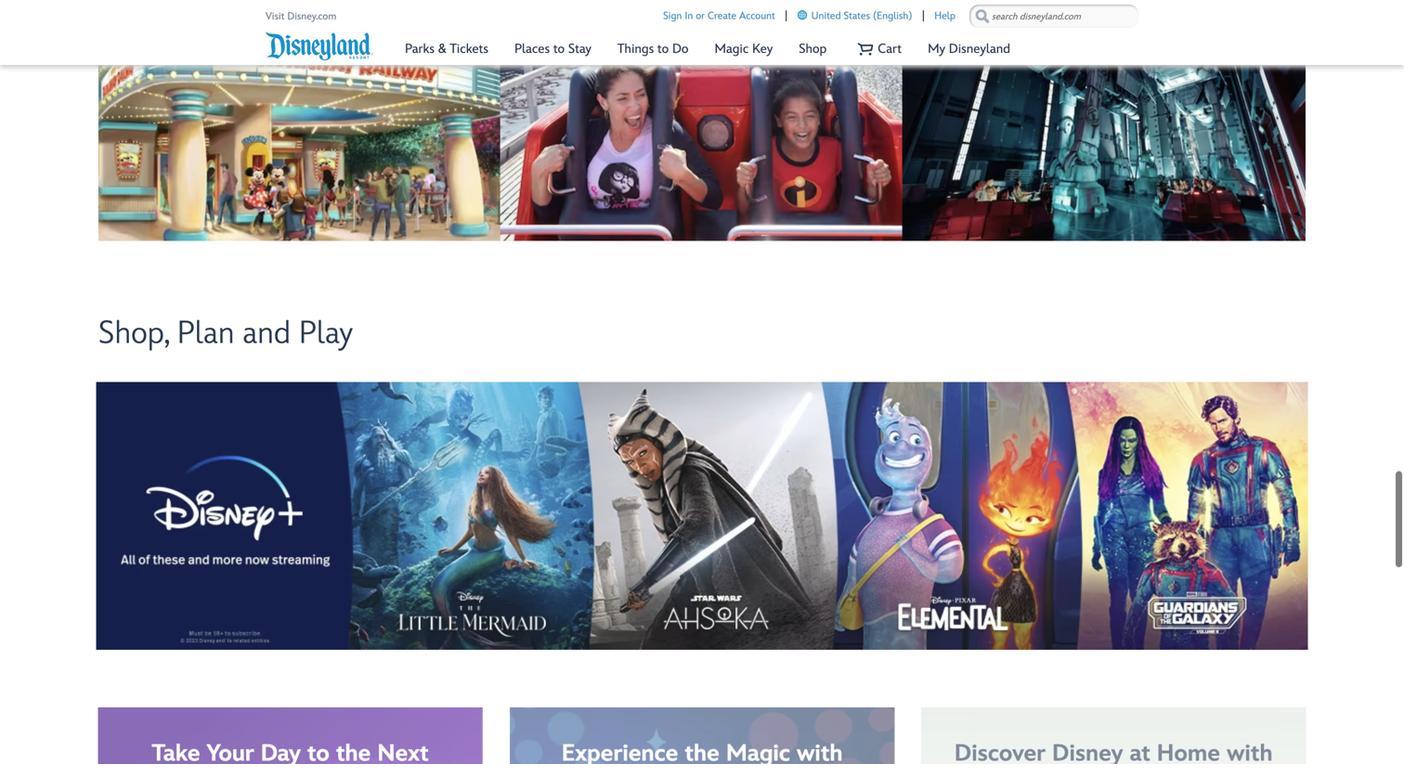 Task type: vqa. For each thing, say whether or not it's contained in the screenshot.
2nd the from the right
yes



Task type: describe. For each thing, give the bounding box(es) containing it.
to inside take your day to the next level!
[[308, 731, 330, 759]]

magic inside experience the magic with magicband+
[[726, 731, 791, 759]]

disneyland logo image
[[266, 31, 373, 61]]

sign
[[663, 10, 682, 22]]

menu bar containing parks & tickets
[[392, 26, 1024, 66]]

experience
[[562, 731, 678, 759]]

level!
[[259, 759, 322, 765]]

home
[[1158, 731, 1221, 759]]

do
[[673, 41, 689, 57]]

your
[[207, 731, 254, 759]]

shop link
[[787, 33, 839, 66]]

search disneyland.com text field
[[992, 8, 1117, 25]]

take
[[152, 731, 200, 759]]

the inside take your day to the next level!
[[336, 731, 371, 759]]

parks & tickets
[[405, 41, 489, 57]]

places to stay
[[515, 41, 592, 57]]

shop,
[[98, 313, 169, 351]]

states
[[844, 10, 871, 22]]

at
[[1130, 731, 1151, 759]]

global languages image
[[798, 10, 808, 20]]

places
[[515, 41, 550, 57]]

books,
[[978, 759, 1048, 765]]

with inside discover disney at home with books, crafts, movies an
[[1228, 731, 1274, 759]]

united states (english) button
[[798, 7, 913, 26]]

account
[[740, 10, 776, 22]]

the inside experience the magic with magicband+
[[685, 731, 720, 759]]

0 vertical spatial magic
[[715, 41, 749, 57]]

take your day to the next level! link
[[98, 698, 483, 765]]

or
[[696, 10, 705, 22]]

and
[[243, 313, 291, 351]]

with inside experience the magic with magicband+
[[797, 731, 843, 759]]

visit disney.com
[[266, 10, 337, 23]]

my
[[928, 41, 946, 57]]

cart
[[878, 41, 902, 57]]

shop
[[799, 41, 827, 57]]

discover disney at home with books, crafts, movies an
[[955, 731, 1274, 765]]

(english)
[[873, 10, 913, 22]]

next
[[378, 731, 429, 759]]



Task type: locate. For each thing, give the bounding box(es) containing it.
experience the magic with magicband+
[[562, 731, 843, 765]]

magicband+
[[636, 759, 768, 765]]

things
[[618, 41, 654, 57]]

to for places
[[554, 41, 565, 57]]

&
[[438, 41, 447, 57]]

my disneyland link
[[916, 33, 1023, 66]]

disney
[[1053, 731, 1124, 759]]

stay
[[568, 41, 592, 57]]

disneyland
[[949, 41, 1011, 57]]

magic
[[715, 41, 749, 57], [726, 731, 791, 759]]

0 horizontal spatial with
[[797, 731, 843, 759]]

menu bar
[[392, 26, 1024, 66]]

tickets
[[450, 41, 489, 57]]

the left next
[[336, 731, 371, 759]]

discover disney at home with books, crafts, movies an link
[[922, 698, 1307, 765]]

discover
[[955, 731, 1046, 759]]

crafts,
[[1054, 759, 1123, 765]]

2 the from the left
[[685, 731, 720, 759]]

to for things
[[658, 41, 669, 57]]

play
[[299, 313, 353, 351]]

in
[[685, 10, 693, 22]]

plan
[[177, 313, 235, 351]]

movies
[[1130, 759, 1205, 765]]

sign in or create account link
[[663, 7, 776, 26]]

to
[[554, 41, 565, 57], [658, 41, 669, 57], [308, 731, 330, 759]]

things to do link
[[606, 33, 701, 66]]

1 vertical spatial magic
[[726, 731, 791, 759]]

sign in or create account
[[663, 10, 776, 22]]

2 with from the left
[[1228, 731, 1274, 759]]

the
[[336, 731, 371, 759], [685, 731, 720, 759]]

0 horizontal spatial the
[[336, 731, 371, 759]]

shop, plan and play
[[98, 313, 353, 351]]

magic key link
[[703, 33, 785, 66]]

1 the from the left
[[336, 731, 371, 759]]

magic key
[[715, 41, 773, 57]]

day
[[261, 731, 301, 759]]

united
[[812, 10, 841, 22]]

visit disney.com link
[[266, 7, 340, 26]]

None search field
[[970, 5, 1139, 28]]

united states (english)
[[812, 10, 913, 22]]

1 with from the left
[[797, 731, 843, 759]]

to left stay
[[554, 41, 565, 57]]

2 horizontal spatial to
[[658, 41, 669, 57]]

cart empty image
[[858, 41, 874, 57]]

parks
[[405, 41, 435, 57]]

create
[[708, 10, 737, 22]]

1 horizontal spatial the
[[685, 731, 720, 759]]

0 horizontal spatial to
[[308, 731, 330, 759]]

with
[[797, 731, 843, 759], [1228, 731, 1274, 759]]

to left do
[[658, 41, 669, 57]]

1 horizontal spatial to
[[554, 41, 565, 57]]

help
[[935, 10, 956, 22]]

help link
[[935, 7, 956, 26]]

take your day to the next level!
[[152, 731, 429, 765]]

places to stay link
[[503, 33, 604, 66]]

1 horizontal spatial with
[[1228, 731, 1274, 759]]

the right experience
[[685, 731, 720, 759]]

parks & tickets link
[[393, 33, 501, 66]]

my disneyland
[[928, 41, 1011, 57]]

to right day
[[308, 731, 330, 759]]

visit
[[266, 10, 285, 23]]

experience the magic with magicband+ link
[[510, 698, 895, 765]]

key
[[753, 41, 773, 57]]

disney.com
[[287, 10, 337, 23]]

cart link
[[841, 33, 914, 66]]

things to do
[[618, 41, 689, 57]]



